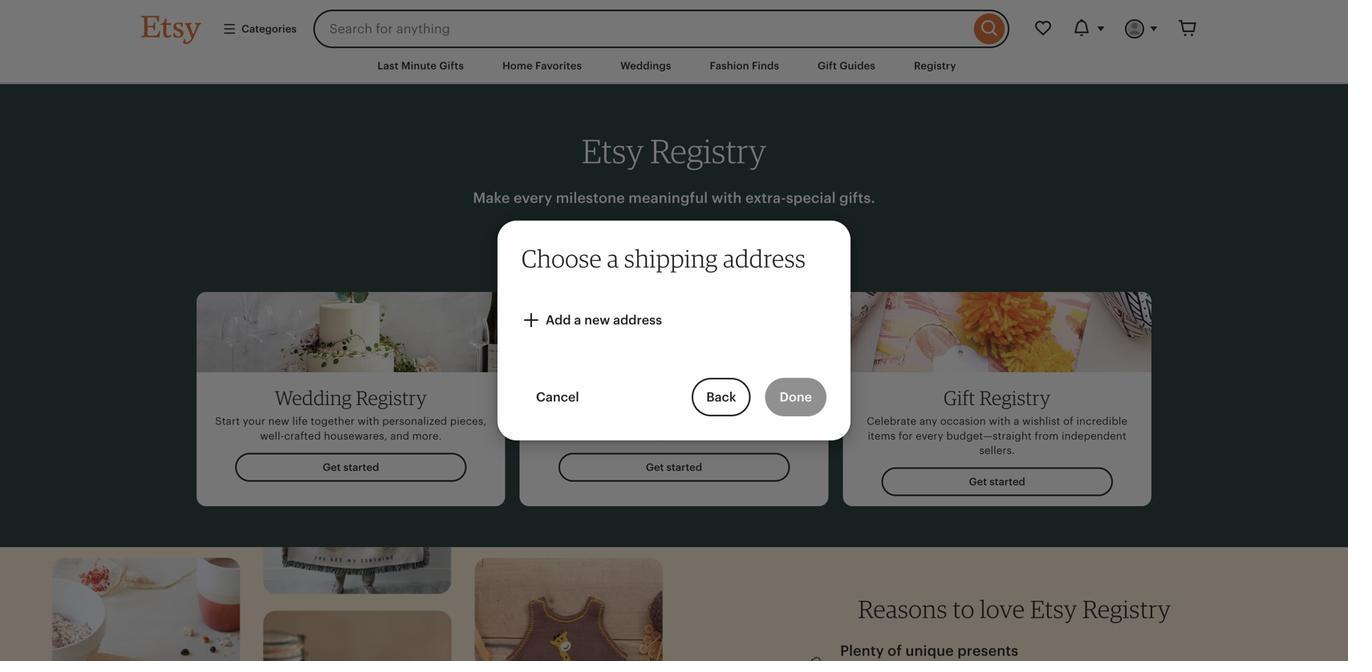 Task type: describe. For each thing, give the bounding box(es) containing it.
your for wedding registry
[[243, 416, 266, 428]]

shipping
[[625, 244, 718, 273]]

0 vertical spatial the
[[670, 416, 687, 428]]

a inside "gift registry celebrate any occasion with a wishlist of incredible items for every budget—straight from independent sellers."
[[1014, 416, 1020, 428]]

love
[[980, 594, 1026, 624]]

choose a shipping address dialog
[[0, 0, 1349, 662]]

from
[[1035, 430, 1059, 442]]

meaningful
[[629, 190, 708, 206]]

etsy registry
[[582, 131, 767, 171]]

pieces,
[[450, 416, 487, 428]]

back button
[[692, 378, 751, 417]]

with inside baby registry welcome your little one to the world with custom items and the cutest, cuddliest creations.
[[721, 416, 743, 428]]

creations.
[[714, 430, 764, 442]]

make
[[473, 190, 510, 206]]

extra-
[[746, 190, 787, 206]]

gifts.
[[840, 190, 876, 206]]

welcome
[[534, 416, 581, 428]]

budget—straight
[[947, 430, 1032, 442]]

cancel button
[[522, 378, 594, 417]]

unique
[[906, 643, 954, 660]]

items inside "gift registry celebrate any occasion with a wishlist of incredible items for every budget—straight from independent sellers."
[[868, 430, 896, 442]]

independent
[[1062, 430, 1127, 442]]

to inside baby registry welcome your little one to the world with custom items and the cutest, cuddliest creations.
[[657, 416, 668, 428]]

address for choose a shipping address
[[724, 244, 806, 273]]

special
[[787, 190, 836, 206]]

well-
[[260, 430, 284, 442]]

items inside baby registry welcome your little one to the world with custom items and the cutest, cuddliest creations.
[[787, 416, 815, 428]]

occasion
[[941, 416, 987, 428]]

wishlist
[[1023, 416, 1061, 428]]

plenty of unique presents
[[841, 643, 1019, 660]]

registry for baby
[[663, 386, 734, 410]]

start
[[215, 416, 240, 428]]

0 horizontal spatial every
[[514, 190, 553, 206]]

and inside baby registry welcome your little one to the world with custom items and the cutest, cuddliest creations.
[[584, 430, 604, 442]]

gift
[[944, 386, 976, 410]]

add a new address
[[546, 313, 662, 328]]

personalized
[[382, 416, 447, 428]]

add a new address button
[[507, 301, 677, 340]]

done button
[[766, 378, 827, 417]]

make every milestone meaningful with extra-special gifts.
[[473, 190, 876, 206]]

baby
[[615, 386, 658, 410]]

reasons
[[859, 594, 948, 624]]

cuddliest
[[664, 430, 711, 442]]

celebrate
[[867, 416, 917, 428]]

incredible
[[1077, 416, 1128, 428]]

1 vertical spatial of
[[888, 643, 902, 660]]

sellers.
[[980, 445, 1016, 457]]

wedding registry start your new life together with personalized pieces, well-crafted housewares, and more.
[[215, 386, 487, 442]]

little
[[609, 416, 632, 428]]

done
[[780, 390, 813, 405]]

life
[[292, 416, 308, 428]]

new inside button
[[585, 313, 610, 328]]



Task type: locate. For each thing, give the bounding box(es) containing it.
the up cuddliest
[[670, 416, 687, 428]]

crafted
[[284, 430, 321, 442]]

1 vertical spatial the
[[606, 430, 623, 442]]

and down "personalized"
[[391, 430, 410, 442]]

1 and from the left
[[391, 430, 410, 442]]

registry inside baby registry welcome your little one to the world with custom items and the cutest, cuddliest creations.
[[663, 386, 734, 410]]

0 horizontal spatial the
[[606, 430, 623, 442]]

0 horizontal spatial your
[[243, 416, 266, 428]]

wedding
[[275, 386, 352, 410]]

with up creations.
[[721, 416, 743, 428]]

to
[[657, 416, 668, 428], [953, 594, 975, 624]]

1 horizontal spatial address
[[724, 244, 806, 273]]

a left wishlist
[[1014, 416, 1020, 428]]

1 vertical spatial a
[[574, 313, 582, 328]]

world
[[690, 416, 719, 428]]

every inside "gift registry celebrate any occasion with a wishlist of incredible items for every budget—straight from independent sellers."
[[916, 430, 944, 442]]

your for baby registry
[[584, 416, 607, 428]]

cutest,
[[626, 430, 661, 442]]

address for add a new address
[[614, 313, 662, 328]]

1 your from the left
[[243, 416, 266, 428]]

0 horizontal spatial a
[[574, 313, 582, 328]]

0 horizontal spatial to
[[657, 416, 668, 428]]

1 horizontal spatial etsy
[[1031, 594, 1078, 624]]

and
[[391, 430, 410, 442], [584, 430, 604, 442]]

for
[[899, 430, 913, 442]]

the down the little at the bottom left of page
[[606, 430, 623, 442]]

new inside wedding registry start your new life together with personalized pieces, well-crafted housewares, and more.
[[268, 416, 290, 428]]

1 horizontal spatial new
[[585, 313, 610, 328]]

None search field
[[314, 10, 1010, 48]]

1 horizontal spatial to
[[953, 594, 975, 624]]

cancel
[[536, 390, 579, 405]]

presents
[[958, 643, 1019, 660]]

0 vertical spatial new
[[585, 313, 610, 328]]

a right choose at the left
[[607, 244, 619, 273]]

0 vertical spatial a
[[607, 244, 619, 273]]

1 horizontal spatial of
[[1064, 416, 1074, 428]]

a right the add
[[574, 313, 582, 328]]

0 vertical spatial to
[[657, 416, 668, 428]]

and inside wedding registry start your new life together with personalized pieces, well-crafted housewares, and more.
[[391, 430, 410, 442]]

registry inside wedding registry start your new life together with personalized pieces, well-crafted housewares, and more.
[[356, 386, 427, 410]]

more.
[[413, 430, 442, 442]]

custom
[[746, 416, 784, 428]]

baby registry welcome your little one to the world with custom items and the cutest, cuddliest creations.
[[534, 386, 815, 442]]

registry for gift
[[980, 386, 1051, 410]]

0 horizontal spatial items
[[787, 416, 815, 428]]

1 vertical spatial etsy
[[1031, 594, 1078, 624]]

address down extra-
[[724, 244, 806, 273]]

menu bar
[[112, 48, 1236, 84]]

with
[[712, 190, 742, 206], [358, 416, 380, 428], [721, 416, 743, 428], [989, 416, 1011, 428]]

of inside "gift registry celebrate any occasion with a wishlist of incredible items for every budget—straight from independent sellers."
[[1064, 416, 1074, 428]]

your
[[243, 416, 266, 428], [584, 416, 607, 428]]

of right wishlist
[[1064, 416, 1074, 428]]

together
[[311, 416, 355, 428]]

address down choose a shipping address
[[614, 313, 662, 328]]

back
[[707, 390, 737, 405]]

items down done
[[787, 416, 815, 428]]

and left cutest,
[[584, 430, 604, 442]]

etsy
[[582, 131, 644, 171], [1031, 594, 1078, 624]]

a
[[607, 244, 619, 273], [574, 313, 582, 328], [1014, 416, 1020, 428]]

1 horizontal spatial every
[[916, 430, 944, 442]]

any
[[920, 416, 938, 428]]

registry for etsy
[[651, 131, 767, 171]]

0 horizontal spatial etsy
[[582, 131, 644, 171]]

1 vertical spatial new
[[268, 416, 290, 428]]

gift registry celebrate any occasion with a wishlist of incredible items for every budget—straight from independent sellers.
[[867, 386, 1128, 457]]

a inside button
[[574, 313, 582, 328]]

milestone
[[556, 190, 625, 206]]

to right one
[[657, 416, 668, 428]]

new up well-
[[268, 416, 290, 428]]

your inside baby registry welcome your little one to the world with custom items and the cutest, cuddliest creations.
[[584, 416, 607, 428]]

with inside wedding registry start your new life together with personalized pieces, well-crafted housewares, and more.
[[358, 416, 380, 428]]

banner
[[112, 0, 1236, 48]]

add
[[546, 313, 571, 328]]

a for new
[[574, 313, 582, 328]]

registry inside "gift registry celebrate any occasion with a wishlist of incredible items for every budget—straight from independent sellers."
[[980, 386, 1051, 410]]

0 horizontal spatial new
[[268, 416, 290, 428]]

0 vertical spatial etsy
[[582, 131, 644, 171]]

of right plenty
[[888, 643, 902, 660]]

with left extra-
[[712, 190, 742, 206]]

every right make
[[514, 190, 553, 206]]

every down any
[[916, 430, 944, 442]]

registry for wedding
[[356, 386, 427, 410]]

0 vertical spatial every
[[514, 190, 553, 206]]

registry
[[651, 131, 767, 171], [356, 386, 427, 410], [663, 386, 734, 410], [980, 386, 1051, 410], [1083, 594, 1172, 624]]

the
[[670, 416, 687, 428], [606, 430, 623, 442]]

0 vertical spatial address
[[724, 244, 806, 273]]

items
[[787, 416, 815, 428], [868, 430, 896, 442]]

your left the little at the bottom left of page
[[584, 416, 607, 428]]

2 vertical spatial a
[[1014, 416, 1020, 428]]

1 vertical spatial every
[[916, 430, 944, 442]]

1 vertical spatial address
[[614, 313, 662, 328]]

with up housewares,
[[358, 416, 380, 428]]

your inside wedding registry start your new life together with personalized pieces, well-crafted housewares, and more.
[[243, 416, 266, 428]]

new right the add
[[585, 313, 610, 328]]

2 horizontal spatial a
[[1014, 416, 1020, 428]]

one
[[635, 416, 654, 428]]

reasons to love etsy registry
[[859, 594, 1172, 624]]

with up budget—straight
[[989, 416, 1011, 428]]

choose
[[522, 244, 602, 273]]

0 vertical spatial items
[[787, 416, 815, 428]]

with inside "gift registry celebrate any occasion with a wishlist of incredible items for every budget—straight from independent sellers."
[[989, 416, 1011, 428]]

2 your from the left
[[584, 416, 607, 428]]

0 vertical spatial of
[[1064, 416, 1074, 428]]

housewares,
[[324, 430, 388, 442]]

plenty
[[841, 643, 885, 660]]

your up well-
[[243, 416, 266, 428]]

items down celebrate
[[868, 430, 896, 442]]

to left love
[[953, 594, 975, 624]]

0 horizontal spatial of
[[888, 643, 902, 660]]

1 horizontal spatial and
[[584, 430, 604, 442]]

1 horizontal spatial items
[[868, 430, 896, 442]]

etsy right love
[[1031, 594, 1078, 624]]

1 horizontal spatial the
[[670, 416, 687, 428]]

new
[[585, 313, 610, 328], [268, 416, 290, 428]]

2 and from the left
[[584, 430, 604, 442]]

address inside add a new address button
[[614, 313, 662, 328]]

etsy up milestone
[[582, 131, 644, 171]]

every
[[514, 190, 553, 206], [916, 430, 944, 442]]

1 vertical spatial to
[[953, 594, 975, 624]]

1 horizontal spatial a
[[607, 244, 619, 273]]

0 horizontal spatial and
[[391, 430, 410, 442]]

of
[[1064, 416, 1074, 428], [888, 643, 902, 660]]

1 vertical spatial items
[[868, 430, 896, 442]]

address
[[724, 244, 806, 273], [614, 313, 662, 328]]

0 horizontal spatial address
[[614, 313, 662, 328]]

1 horizontal spatial your
[[584, 416, 607, 428]]

choose a shipping address
[[522, 244, 806, 273]]

a for shipping
[[607, 244, 619, 273]]



Task type: vqa. For each thing, say whether or not it's contained in the screenshot.
64.00's y
no



